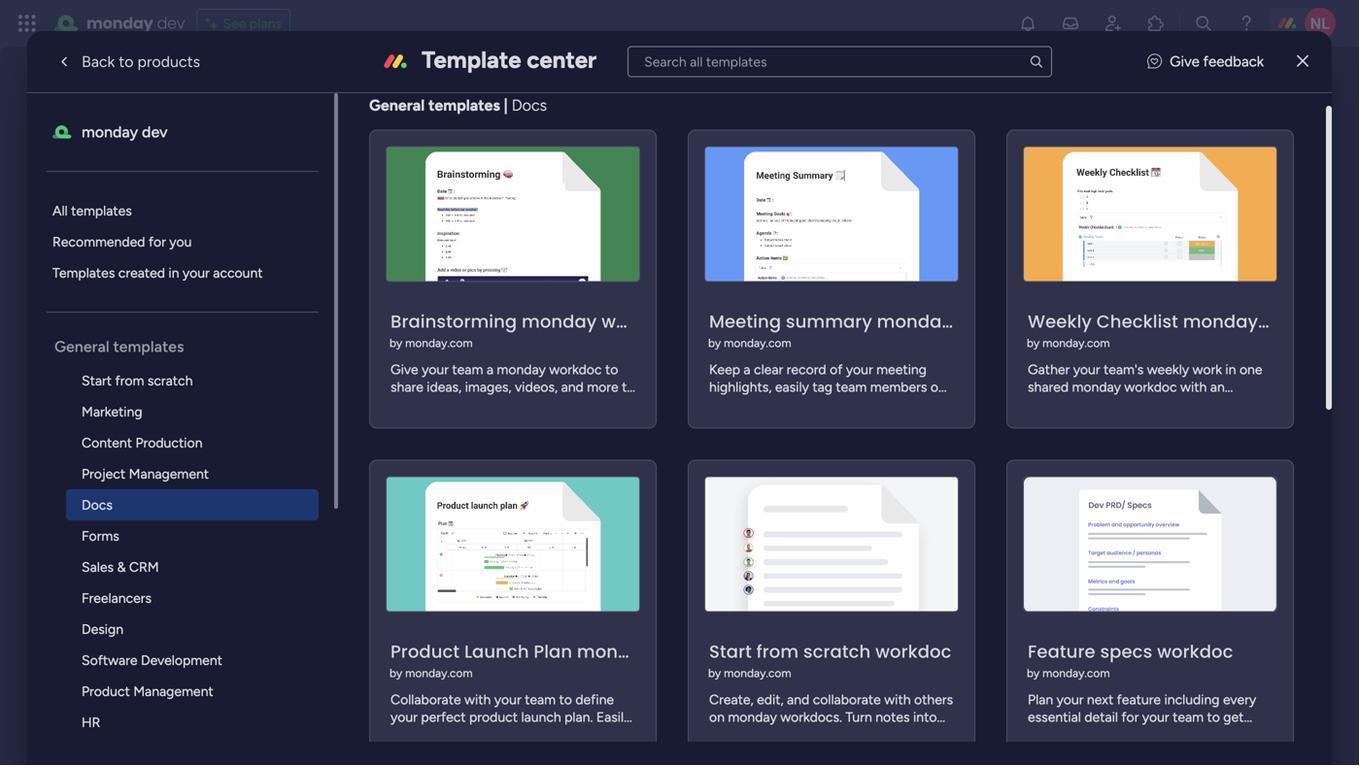 Task type: describe. For each thing, give the bounding box(es) containing it.
shared
[[1028, 379, 1069, 396]]

monday.com inside brainstorming monday workdoc by monday.com
[[405, 336, 473, 350]]

one
[[1240, 362, 1263, 378]]

sales
[[82, 559, 114, 576]]

your inside gather your team's weekly work in one shared monday workdoc with an organized checklist to keep work moving forward.
[[1074, 362, 1101, 378]]

with inside gather your team's weekly work in one shared monday workdoc with an organized checklist to keep work moving forward.
[[1181, 379, 1207, 396]]

|
[[504, 96, 508, 115]]

help
[[1211, 716, 1246, 736]]

1 horizontal spatial docs
[[512, 96, 547, 115]]

turn
[[846, 710, 872, 726]]

workdoc inside start from scratch workdoc by monday.com
[[876, 640, 952, 665]]

monday dev inside list box
[[82, 123, 168, 141]]

to right the solve
[[1258, 727, 1271, 744]]

hr
[[82, 715, 100, 731]]

started,
[[1028, 727, 1075, 744]]

every
[[1223, 692, 1257, 709]]

0 vertical spatial monday dev
[[86, 12, 185, 34]]

notifications image
[[1018, 14, 1038, 33]]

for inside plan your next feature including every essential detail for your team to get started, from the problem it will solve to the go-to-market plan.
[[1122, 710, 1139, 726]]

see plans button
[[197, 9, 290, 38]]

solve
[[1223, 727, 1254, 744]]

start for start from scratch
[[82, 373, 112, 389]]

templates for all templates
[[71, 203, 132, 219]]

you
[[169, 234, 192, 250]]

forward.
[[1077, 414, 1127, 431]]

by inside feature specs workdoc by monday.com
[[1027, 667, 1040, 681]]

0 horizontal spatial and
[[753, 745, 775, 761]]

get
[[1224, 710, 1244, 726]]

templates
[[52, 265, 115, 281]]

invite members image
[[1104, 14, 1123, 33]]

0 horizontal spatial the
[[1028, 745, 1048, 761]]

marketing
[[82, 404, 142, 420]]

management for product management
[[133, 684, 213, 700]]

monday inside brainstorming monday workdoc by monday.com
[[522, 310, 597, 334]]

weekly
[[1028, 310, 1092, 334]]

weekly checklist monday workdoc by monday.com
[[1027, 310, 1339, 350]]

your inside the explore 'element'
[[183, 265, 210, 281]]

help image
[[1237, 14, 1257, 33]]

monday inside product launch plan monday workdoc by monday.com
[[577, 640, 652, 665]]

team's
[[1104, 362, 1144, 378]]

workdoc inside meeting summary monday workdoc by monday.com
[[957, 310, 1033, 334]]

recommended
[[52, 234, 145, 250]]

development
[[141, 653, 222, 669]]

create,
[[709, 692, 754, 709]]

&
[[117, 559, 126, 576]]

freelancers
[[82, 590, 152, 607]]

start for start from scratch workdoc by monday.com
[[709, 640, 752, 665]]

plan inside plan your next feature including every essential detail for your team to get started, from the problem it will solve to the go-to-market plan.
[[1028, 692, 1054, 709]]

search everything image
[[1194, 14, 1214, 33]]

docs inside 'work management templates' element
[[82, 497, 113, 514]]

work management templates element
[[47, 365, 334, 766]]

general templates
[[54, 338, 184, 356]]

created
[[118, 265, 165, 281]]

notes
[[876, 710, 910, 726]]

charts,
[[850, 727, 891, 744]]

plan inside product launch plan monday workdoc by monday.com
[[534, 640, 573, 665]]

feedback
[[1204, 53, 1264, 70]]

software development
[[82, 653, 222, 669]]

by inside meeting summary monday workdoc by monday.com
[[708, 336, 721, 350]]

templates created in your account
[[52, 265, 263, 281]]

from for start from scratch workdoc by monday.com
[[757, 640, 799, 665]]

project management
[[82, 466, 209, 483]]

essential
[[1028, 710, 1082, 726]]

search image
[[1029, 54, 1044, 69]]

to-
[[1073, 745, 1092, 761]]

by inside start from scratch workdoc by monday.com
[[708, 667, 721, 681]]

apps image
[[1147, 14, 1166, 33]]

back
[[82, 52, 115, 71]]

for inside the explore 'element'
[[149, 234, 166, 250]]

back to products
[[82, 52, 200, 71]]

monday.com inside start from scratch workdoc by monday.com
[[724, 667, 792, 681]]

market
[[1092, 745, 1134, 761]]

help button
[[1195, 710, 1262, 742]]

into
[[914, 710, 937, 726]]

on
[[709, 710, 725, 726]]

embed
[[895, 727, 937, 744]]

in inside the explore 'element'
[[169, 265, 179, 281]]

specs
[[1101, 640, 1153, 665]]

plans
[[250, 15, 282, 32]]

account
[[213, 265, 263, 281]]

all templates
[[52, 203, 132, 219]]

crm
[[129, 559, 159, 576]]

recommended for you
[[52, 234, 192, 250]]

scratch for start from scratch workdoc by monday.com
[[804, 640, 871, 665]]

your up essential
[[1057, 692, 1084, 709]]

actionable
[[709, 727, 773, 744]]

template center
[[422, 46, 597, 74]]

an
[[1211, 379, 1225, 396]]

dev inside list box
[[142, 123, 168, 141]]

0 vertical spatial work
[[1193, 362, 1223, 378]]

forms
[[82, 528, 119, 545]]

plan your next feature including every essential detail for your team to get started, from the problem it will solve to the go-to-market plan.
[[1028, 692, 1271, 761]]

sales & crm
[[82, 559, 159, 576]]

by inside weekly checklist monday workdoc by monday.com
[[1027, 336, 1040, 350]]

workdoc inside gather your team's weekly work in one shared monday workdoc with an organized checklist to keep work moving forward.
[[1125, 379, 1177, 396]]

design
[[82, 621, 123, 638]]

to up 'will' at the bottom right
[[1207, 710, 1220, 726]]

others
[[914, 692, 953, 709]]

from inside plan your next feature including every essential detail for your team to get started, from the problem it will solve to the go-to-market plan.
[[1078, 727, 1107, 744]]

summary
[[786, 310, 873, 334]]

videos
[[709, 745, 749, 761]]

1 vertical spatial work
[[1198, 397, 1228, 413]]

organized
[[1028, 397, 1088, 413]]

start from scratch workdoc by monday.com
[[708, 640, 952, 681]]

product for launch
[[391, 640, 460, 665]]

brainstorming monday workdoc by monday.com
[[390, 310, 678, 350]]

from for start from scratch
[[115, 373, 144, 389]]

checklist
[[1097, 310, 1179, 334]]

create, edit, and collaborate with others on monday workdocs. turn notes into actionable tasks, share charts, embed videos and more.
[[709, 692, 953, 761]]

templates for general templates | docs
[[429, 96, 500, 115]]

workdoc inside feature specs workdoc by monday.com
[[1157, 640, 1234, 665]]

template
[[422, 46, 521, 74]]

it
[[1188, 727, 1196, 744]]

1 horizontal spatial and
[[787, 692, 810, 709]]

see
[[223, 15, 246, 32]]

monday inside weekly checklist monday workdoc by monday.com
[[1183, 310, 1259, 334]]

give feedback
[[1170, 53, 1264, 70]]

general for general templates | docs
[[369, 96, 425, 115]]

feature specs workdoc by monday.com
[[1027, 640, 1234, 681]]



Task type: vqa. For each thing, say whether or not it's contained in the screenshot.
Help button
yes



Task type: locate. For each thing, give the bounding box(es) containing it.
content production
[[82, 435, 203, 451]]

monday inside list box
[[82, 123, 138, 141]]

monday dev down back to products "button"
[[82, 123, 168, 141]]

with inside the create, edit, and collaborate with others on monday workdocs. turn notes into actionable tasks, share charts, embed videos and more.
[[885, 692, 911, 709]]

1 vertical spatial product
[[82, 684, 130, 700]]

0 vertical spatial scratch
[[148, 373, 193, 389]]

plan up essential
[[1028, 692, 1054, 709]]

v2 user feedback image
[[1148, 51, 1162, 73]]

your down "you"
[[183, 265, 210, 281]]

project
[[82, 466, 125, 483]]

monday.com
[[405, 336, 473, 350], [724, 336, 792, 350], [1043, 336, 1110, 350], [405, 667, 473, 681], [724, 667, 792, 681], [1043, 667, 1110, 681]]

general inside heading
[[54, 338, 109, 356]]

docs right |
[[512, 96, 547, 115]]

in inside gather your team's weekly work in one shared monday workdoc with an organized checklist to keep work moving forward.
[[1226, 362, 1237, 378]]

keep
[[1165, 397, 1195, 413]]

1 vertical spatial dev
[[142, 123, 168, 141]]

workdocs.
[[781, 710, 842, 726]]

templates inside the explore 'element'
[[71, 203, 132, 219]]

from down detail
[[1078, 727, 1107, 744]]

1 horizontal spatial for
[[1122, 710, 1139, 726]]

give feedback link
[[1148, 51, 1264, 73]]

work down an
[[1198, 397, 1228, 413]]

with up notes
[[885, 692, 911, 709]]

meeting
[[709, 310, 781, 334]]

monday.com down 'feature' in the bottom right of the page
[[1043, 667, 1110, 681]]

1 horizontal spatial with
[[1181, 379, 1207, 396]]

including
[[1165, 692, 1220, 709]]

0 vertical spatial the
[[1111, 727, 1131, 744]]

list box containing monday dev
[[47, 93, 338, 766]]

in down "you"
[[169, 265, 179, 281]]

from inside start from scratch workdoc by monday.com
[[757, 640, 799, 665]]

0 vertical spatial and
[[787, 692, 810, 709]]

1 horizontal spatial start
[[709, 640, 752, 665]]

general for general templates
[[54, 338, 109, 356]]

1 horizontal spatial plan
[[1028, 692, 1054, 709]]

in left one
[[1226, 362, 1237, 378]]

and up workdocs.
[[787, 692, 810, 709]]

the up market
[[1111, 727, 1131, 744]]

monday.com up edit,
[[724, 667, 792, 681]]

1 vertical spatial for
[[1122, 710, 1139, 726]]

0 horizontal spatial from
[[115, 373, 144, 389]]

Search all templates search field
[[628, 46, 1052, 77]]

monday dev
[[86, 12, 185, 34], [82, 123, 168, 141]]

docs
[[512, 96, 547, 115], [82, 497, 113, 514]]

start from scratch
[[82, 373, 193, 389]]

templates inside general templates heading
[[113, 338, 184, 356]]

monday inside gather your team's weekly work in one shared monday workdoc with an organized checklist to keep work moving forward.
[[1072, 379, 1121, 396]]

will
[[1200, 727, 1219, 744]]

your
[[183, 265, 210, 281], [1074, 362, 1101, 378], [1057, 692, 1084, 709], [1143, 710, 1170, 726]]

scratch inside 'work management templates' element
[[148, 373, 193, 389]]

0 vertical spatial in
[[169, 265, 179, 281]]

for
[[149, 234, 166, 250], [1122, 710, 1139, 726]]

monday.com inside weekly checklist monday workdoc by monday.com
[[1043, 336, 1110, 350]]

share
[[814, 727, 847, 744]]

product launch plan monday workdoc by monday.com
[[390, 640, 733, 681]]

center
[[527, 46, 597, 74]]

monday.com down meeting
[[724, 336, 792, 350]]

0 vertical spatial start
[[82, 373, 112, 389]]

0 horizontal spatial for
[[149, 234, 166, 250]]

monday.com down "weekly"
[[1043, 336, 1110, 350]]

next
[[1087, 692, 1114, 709]]

0 vertical spatial for
[[149, 234, 166, 250]]

monday inside the create, edit, and collaborate with others on monday workdocs. turn notes into actionable tasks, share charts, embed videos and more.
[[728, 710, 777, 726]]

0 horizontal spatial product
[[82, 684, 130, 700]]

scratch down general templates heading
[[148, 373, 193, 389]]

content
[[82, 435, 132, 451]]

management for project management
[[129, 466, 209, 483]]

general
[[369, 96, 425, 115], [54, 338, 109, 356]]

for left "you"
[[149, 234, 166, 250]]

2 vertical spatial templates
[[113, 338, 184, 356]]

monday.com inside meeting summary monday workdoc by monday.com
[[724, 336, 792, 350]]

1 horizontal spatial from
[[757, 640, 799, 665]]

moving
[[1028, 414, 1073, 431]]

0 vertical spatial docs
[[512, 96, 547, 115]]

1 vertical spatial start
[[709, 640, 752, 665]]

inbox image
[[1061, 14, 1081, 33]]

0 horizontal spatial start
[[82, 373, 112, 389]]

and down the actionable
[[753, 745, 775, 761]]

0 vertical spatial general
[[369, 96, 425, 115]]

1 vertical spatial in
[[1226, 362, 1237, 378]]

select product image
[[17, 14, 37, 33]]

plan right launch
[[534, 640, 573, 665]]

0 horizontal spatial plan
[[534, 640, 573, 665]]

1 vertical spatial monday dev
[[82, 123, 168, 141]]

None search field
[[628, 46, 1052, 77]]

0 vertical spatial with
[[1181, 379, 1207, 396]]

scratch for start from scratch
[[148, 373, 193, 389]]

start inside start from scratch workdoc by monday.com
[[709, 640, 752, 665]]

the down started,
[[1028, 745, 1048, 761]]

general templates heading
[[54, 336, 334, 358]]

0 vertical spatial plan
[[534, 640, 573, 665]]

feature
[[1028, 640, 1096, 665]]

your up problem
[[1143, 710, 1170, 726]]

1 vertical spatial management
[[133, 684, 213, 700]]

1 vertical spatial templates
[[71, 203, 132, 219]]

start up marketing
[[82, 373, 112, 389]]

1 vertical spatial scratch
[[804, 640, 871, 665]]

collaborate
[[813, 692, 881, 709]]

from inside 'work management templates' element
[[115, 373, 144, 389]]

for down feature
[[1122, 710, 1139, 726]]

2 vertical spatial from
[[1078, 727, 1107, 744]]

explore element
[[47, 195, 334, 289]]

product down software
[[82, 684, 130, 700]]

workdoc inside product launch plan monday workdoc by monday.com
[[657, 640, 733, 665]]

products
[[137, 52, 200, 71]]

0 vertical spatial dev
[[157, 12, 185, 34]]

detail
[[1085, 710, 1118, 726]]

general up start from scratch
[[54, 338, 109, 356]]

templates for general templates
[[113, 338, 184, 356]]

monday.com down brainstorming
[[405, 336, 473, 350]]

back to products button
[[39, 42, 216, 81]]

team
[[1173, 710, 1204, 726]]

brainstorming
[[391, 310, 517, 334]]

in
[[169, 265, 179, 281], [1226, 362, 1237, 378]]

weekly
[[1147, 362, 1190, 378]]

0 horizontal spatial docs
[[82, 497, 113, 514]]

1 vertical spatial the
[[1028, 745, 1048, 761]]

more.
[[778, 745, 813, 761]]

plan.
[[1137, 745, 1166, 761]]

by inside brainstorming monday workdoc by monday.com
[[390, 336, 402, 350]]

checklist
[[1092, 397, 1146, 413]]

0 horizontal spatial with
[[885, 692, 911, 709]]

1 vertical spatial with
[[885, 692, 911, 709]]

with up keep
[[1181, 379, 1207, 396]]

product inside 'work management templates' element
[[82, 684, 130, 700]]

1 vertical spatial docs
[[82, 497, 113, 514]]

your left the team's
[[1074, 362, 1101, 378]]

templates up start from scratch
[[113, 338, 184, 356]]

from up edit,
[[757, 640, 799, 665]]

edit,
[[757, 692, 784, 709]]

1 horizontal spatial in
[[1226, 362, 1237, 378]]

product left launch
[[391, 640, 460, 665]]

docs up 'forms'
[[82, 497, 113, 514]]

monday dev up back to products
[[86, 12, 185, 34]]

dev up products
[[157, 12, 185, 34]]

work up an
[[1193, 362, 1223, 378]]

noah lott image
[[1305, 8, 1336, 39]]

list box
[[47, 93, 338, 766]]

1 horizontal spatial scratch
[[804, 640, 871, 665]]

monday.com inside feature specs workdoc by monday.com
[[1043, 667, 1110, 681]]

2 horizontal spatial from
[[1078, 727, 1107, 744]]

1 horizontal spatial general
[[369, 96, 425, 115]]

1 vertical spatial plan
[[1028, 692, 1054, 709]]

by
[[390, 336, 402, 350], [708, 336, 721, 350], [1027, 336, 1040, 350], [390, 667, 402, 681], [708, 667, 721, 681], [1027, 667, 1040, 681]]

to left keep
[[1149, 397, 1162, 413]]

software
[[82, 653, 137, 669]]

meeting summary monday workdoc by monday.com
[[708, 310, 1033, 350]]

start up create,
[[709, 640, 752, 665]]

and
[[787, 692, 810, 709], [753, 745, 775, 761]]

gather
[[1028, 362, 1070, 378]]

to right back
[[119, 52, 134, 71]]

to
[[119, 52, 134, 71], [1149, 397, 1162, 413], [1207, 710, 1220, 726], [1258, 727, 1271, 744]]

to inside gather your team's weekly work in one shared monday workdoc with an organized checklist to keep work moving forward.
[[1149, 397, 1162, 413]]

0 horizontal spatial scratch
[[148, 373, 193, 389]]

scratch
[[148, 373, 193, 389], [804, 640, 871, 665]]

monday inside meeting summary monday workdoc by monday.com
[[877, 310, 952, 334]]

monday.com inside product launch plan monday workdoc by monday.com
[[405, 667, 473, 681]]

by inside product launch plan monday workdoc by monday.com
[[390, 667, 402, 681]]

workdoc inside brainstorming monday workdoc by monday.com
[[602, 310, 678, 334]]

0 vertical spatial from
[[115, 373, 144, 389]]

with
[[1181, 379, 1207, 396], [885, 692, 911, 709]]

0 horizontal spatial general
[[54, 338, 109, 356]]

1 vertical spatial general
[[54, 338, 109, 356]]

scratch up "collaborate"
[[804, 640, 871, 665]]

templates
[[429, 96, 500, 115], [71, 203, 132, 219], [113, 338, 184, 356]]

0 vertical spatial templates
[[429, 96, 500, 115]]

1 vertical spatial from
[[757, 640, 799, 665]]

start
[[82, 373, 112, 389], [709, 640, 752, 665]]

from down the general templates
[[115, 373, 144, 389]]

production
[[136, 435, 203, 451]]

start inside 'work management templates' element
[[82, 373, 112, 389]]

product for management
[[82, 684, 130, 700]]

close image
[[1297, 54, 1309, 69]]

1 vertical spatial and
[[753, 745, 775, 761]]

0 horizontal spatial in
[[169, 265, 179, 281]]

1 horizontal spatial the
[[1111, 727, 1131, 744]]

gather your team's weekly work in one shared monday workdoc with an organized checklist to keep work moving forward.
[[1028, 362, 1263, 431]]

to inside "button"
[[119, 52, 134, 71]]

work
[[1193, 362, 1223, 378], [1198, 397, 1228, 413]]

scratch inside start from scratch workdoc by monday.com
[[804, 640, 871, 665]]

product management
[[82, 684, 213, 700]]

product inside product launch plan monday workdoc by monday.com
[[391, 640, 460, 665]]

0 vertical spatial management
[[129, 466, 209, 483]]

templates up recommended
[[71, 203, 132, 219]]

1 horizontal spatial product
[[391, 640, 460, 665]]

0 vertical spatial product
[[391, 640, 460, 665]]

monday.com down launch
[[405, 667, 473, 681]]

feature
[[1117, 692, 1161, 709]]

general templates | docs
[[369, 96, 547, 115]]

workdoc inside weekly checklist monday workdoc by monday.com
[[1263, 310, 1339, 334]]

templates left |
[[429, 96, 500, 115]]

dev down back to products
[[142, 123, 168, 141]]

general down template
[[369, 96, 425, 115]]

tasks,
[[776, 727, 811, 744]]

management down production
[[129, 466, 209, 483]]

monday
[[86, 12, 153, 34], [82, 123, 138, 141], [522, 310, 597, 334], [877, 310, 952, 334], [1183, 310, 1259, 334], [1072, 379, 1121, 396], [577, 640, 652, 665], [728, 710, 777, 726]]

problem
[[1134, 727, 1185, 744]]

the
[[1111, 727, 1131, 744], [1028, 745, 1048, 761]]

management down development
[[133, 684, 213, 700]]



